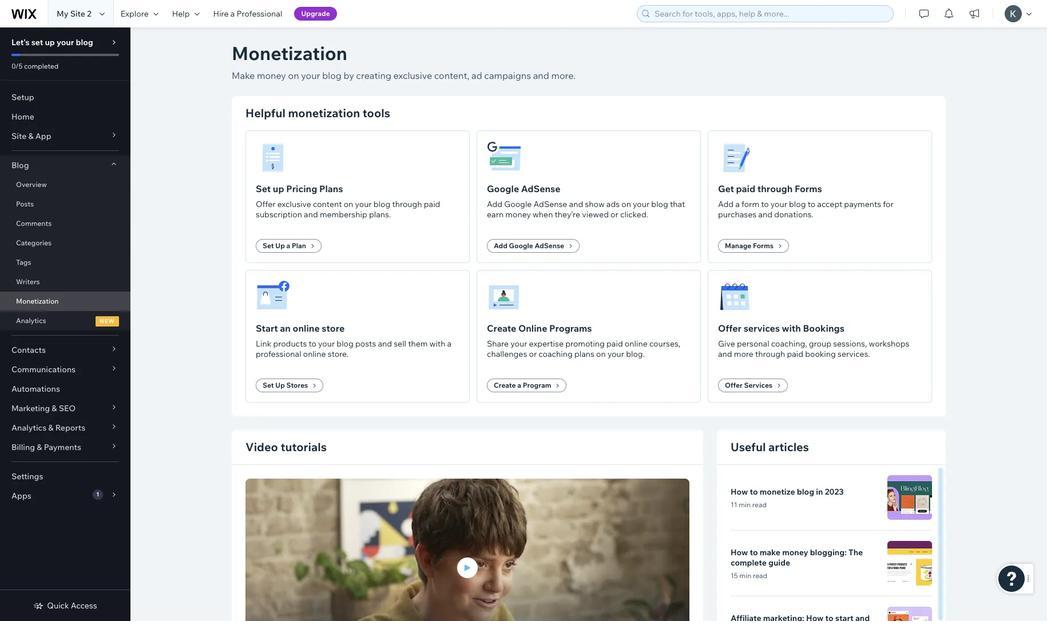 Task type: locate. For each thing, give the bounding box(es) containing it.
to left accept
[[808, 199, 815, 209]]

1 vertical spatial with
[[430, 339, 445, 349]]

your down store
[[318, 339, 335, 349]]

min right 11
[[739, 500, 751, 509]]

add down get
[[718, 199, 734, 209]]

or right the viewed
[[611, 209, 618, 220]]

paid inside create online programs share your expertise promoting paid online courses, challenges or coaching plans on your blog.
[[607, 339, 623, 349]]

communications button
[[0, 360, 130, 379]]

0 vertical spatial with
[[782, 323, 801, 334]]

and down pricing
[[304, 209, 318, 220]]

set for pricing
[[256, 183, 271, 195]]

1 horizontal spatial with
[[782, 323, 801, 334]]

set for a
[[263, 241, 274, 250]]

more
[[734, 349, 754, 359]]

site
[[70, 9, 85, 19], [11, 131, 26, 141]]

monetization inside sidebar element
[[16, 297, 59, 306]]

and inside get paid through forms add a form to your blog to accept payments for purchases and donations.
[[758, 209, 772, 220]]

up right set
[[45, 37, 55, 47]]

0 vertical spatial offer
[[256, 199, 276, 209]]

offer up set up a plan
[[256, 199, 276, 209]]

writers
[[16, 278, 40, 286]]

offer left services
[[725, 381, 743, 390]]

offer inside offer services with bookings give personal coaching, group sessions, workshops and more through paid booking services.
[[718, 323, 742, 334]]

your right the ads
[[633, 199, 650, 209]]

exclusive down pricing
[[277, 199, 311, 209]]

offer for services
[[718, 323, 742, 334]]

1 vertical spatial up
[[275, 381, 285, 390]]

1 horizontal spatial exclusive
[[393, 70, 432, 81]]

1 vertical spatial up
[[273, 183, 284, 195]]

forms right manage
[[753, 241, 774, 250]]

1 vertical spatial exclusive
[[277, 199, 311, 209]]

blog inside set up pricing plans offer exclusive content on your blog through paid subscription and membership plans.
[[374, 199, 390, 209]]

a left form on the right top of the page
[[735, 199, 740, 209]]

a right hire
[[230, 9, 235, 19]]

how to make money blogging: the complete guide 15 min read
[[731, 547, 863, 580]]

and inside set up pricing plans offer exclusive content on your blog through paid subscription and membership plans.
[[304, 209, 318, 220]]

or
[[611, 209, 618, 220], [529, 349, 537, 359]]

to left make
[[750, 547, 758, 558]]

a left 'plan'
[[286, 241, 290, 250]]

how for complete
[[731, 547, 748, 558]]

campaigns
[[484, 70, 531, 81]]

0 vertical spatial min
[[739, 500, 751, 509]]

subscription
[[256, 209, 302, 220]]

google up earn
[[487, 183, 519, 195]]

on right content
[[344, 199, 353, 209]]

0 horizontal spatial or
[[529, 349, 537, 359]]

services
[[744, 381, 772, 390]]

and inside offer services with bookings give personal coaching, group sessions, workshops and more through paid booking services.
[[718, 349, 732, 359]]

monetization for monetization
[[16, 297, 59, 306]]

your inside google adsense add google adsense and show ads on your blog that earn money when they're viewed or clicked.
[[633, 199, 650, 209]]

paid up form on the right top of the page
[[736, 183, 755, 195]]

comments
[[16, 219, 52, 228]]

forms
[[795, 183, 822, 195], [753, 241, 774, 250]]

set up a plan button
[[256, 239, 322, 253]]

how
[[731, 487, 748, 497], [731, 547, 748, 558]]

a inside button
[[517, 381, 521, 390]]

create online programs share your expertise promoting paid online courses, challenges or coaching plans on your blog.
[[487, 323, 681, 359]]

0 vertical spatial money
[[257, 70, 286, 81]]

and inside start an online store link products to your blog posts and sell them with a professional online store.
[[378, 339, 392, 349]]

categories
[[16, 239, 52, 247]]

create up share
[[487, 323, 516, 334]]

up left 'plan'
[[275, 241, 285, 250]]

site left 2
[[70, 9, 85, 19]]

0 vertical spatial forms
[[795, 183, 822, 195]]

marketing & seo button
[[0, 399, 130, 418]]

access
[[71, 601, 97, 611]]

analytics up contacts on the left bottom
[[16, 316, 46, 325]]

on up helpful monetization tools
[[288, 70, 299, 81]]

0 vertical spatial or
[[611, 209, 618, 220]]

membership
[[320, 209, 367, 220]]

and inside monetization make money on your blog by creating exclusive content, ad campaigns and more.
[[533, 70, 549, 81]]

and left more
[[718, 349, 732, 359]]

create down challenges
[[494, 381, 516, 390]]

up for up
[[275, 241, 285, 250]]

2 how from the top
[[731, 547, 748, 558]]

booking
[[805, 349, 836, 359]]

paid
[[736, 183, 755, 195], [424, 199, 440, 209], [607, 339, 623, 349], [787, 349, 803, 359]]

through right plans.
[[392, 199, 422, 209]]

1 vertical spatial through
[[392, 199, 422, 209]]

1 horizontal spatial or
[[611, 209, 618, 220]]

to
[[761, 199, 769, 209], [808, 199, 815, 209], [309, 339, 316, 349], [750, 487, 758, 497], [750, 547, 758, 558]]

& inside dropdown button
[[52, 403, 57, 414]]

read down complete
[[753, 571, 767, 580]]

google adsense add google adsense and show ads on your blog that earn money when they're viewed or clicked.
[[487, 183, 685, 220]]

online
[[293, 323, 320, 334], [625, 339, 648, 349], [303, 349, 326, 359]]

0 horizontal spatial site
[[11, 131, 26, 141]]

monetization inside monetization make money on your blog by creating exclusive content, ad campaigns and more.
[[232, 42, 347, 65]]

1 up from the top
[[275, 241, 285, 250]]

paid left booking
[[787, 349, 803, 359]]

0 horizontal spatial monetization
[[16, 297, 59, 306]]

blog left that
[[651, 199, 668, 209]]

create inside button
[[494, 381, 516, 390]]

1 vertical spatial min
[[739, 571, 751, 580]]

how inside how to monetize blog in 2023 11 min read
[[731, 487, 748, 497]]

min right 15
[[739, 571, 751, 580]]

2 vertical spatial offer
[[725, 381, 743, 390]]

monetize
[[760, 487, 795, 497]]

pricing
[[286, 183, 317, 195]]

1 horizontal spatial money
[[505, 209, 531, 220]]

read down 'monetize'
[[752, 500, 767, 509]]

adsense up when
[[521, 183, 561, 195]]

your left the blog.
[[608, 349, 624, 359]]

0 vertical spatial read
[[752, 500, 767, 509]]

2 vertical spatial through
[[755, 349, 785, 359]]

set inside button
[[263, 381, 274, 390]]

coaching,
[[771, 339, 807, 349]]

share
[[487, 339, 509, 349]]

adsense down when
[[535, 241, 564, 250]]

communications
[[11, 364, 76, 375]]

on inside monetization make money on your blog by creating exclusive content, ad campaigns and more.
[[288, 70, 299, 81]]

2 vertical spatial adsense
[[535, 241, 564, 250]]

11
[[731, 500, 737, 509]]

forms up accept
[[795, 183, 822, 195]]

for
[[883, 199, 894, 209]]

site & app
[[11, 131, 51, 141]]

0 horizontal spatial with
[[430, 339, 445, 349]]

0 vertical spatial google
[[487, 183, 519, 195]]

donations.
[[774, 209, 814, 220]]

the
[[849, 547, 863, 558]]

up inside button
[[275, 241, 285, 250]]

up inside button
[[275, 381, 285, 390]]

through inside offer services with bookings give personal coaching, group sessions, workshops and more through paid booking services.
[[755, 349, 785, 359]]

through right more
[[755, 349, 785, 359]]

up inside set up pricing plans offer exclusive content on your blog through paid subscription and membership plans.
[[273, 183, 284, 195]]

to left 'monetize'
[[750, 487, 758, 497]]

your down online
[[511, 339, 527, 349]]

marketing & seo
[[11, 403, 76, 414]]

monetization down writers
[[16, 297, 59, 306]]

1 vertical spatial read
[[753, 571, 767, 580]]

& left seo
[[52, 403, 57, 414]]

read inside how to make money blogging: the complete guide 15 min read
[[753, 571, 767, 580]]

0 vertical spatial monetization
[[232, 42, 347, 65]]

up left stores
[[275, 381, 285, 390]]

analytics inside "dropdown button"
[[11, 423, 46, 433]]

1 vertical spatial analytics
[[11, 423, 46, 433]]

create inside create online programs share your expertise promoting paid online courses, challenges or coaching plans on your blog.
[[487, 323, 516, 334]]

sell
[[394, 339, 406, 349]]

explore
[[121, 9, 149, 19]]

2023
[[825, 487, 844, 497]]

0 horizontal spatial money
[[257, 70, 286, 81]]

your left by
[[301, 70, 320, 81]]

monetization down upgrade button
[[232, 42, 347, 65]]

1 vertical spatial adsense
[[534, 199, 567, 209]]

your right form on the right top of the page
[[771, 199, 787, 209]]

2 vertical spatial set
[[263, 381, 274, 390]]

forms inside 'button'
[[753, 241, 774, 250]]

billing & payments button
[[0, 438, 130, 457]]

a left program
[[517, 381, 521, 390]]

set up subscription
[[256, 183, 271, 195]]

site & app button
[[0, 126, 130, 146]]

1 vertical spatial how
[[731, 547, 748, 558]]

adsense left show
[[534, 199, 567, 209]]

and right purchases
[[758, 209, 772, 220]]

how up 15
[[731, 547, 748, 558]]

analytics & reports
[[11, 423, 85, 433]]

more.
[[551, 70, 576, 81]]

google right earn
[[504, 199, 532, 209]]

0 horizontal spatial up
[[45, 37, 55, 47]]

google
[[487, 183, 519, 195], [504, 199, 532, 209], [509, 241, 533, 250]]

0 vertical spatial through
[[758, 183, 793, 195]]

posts
[[16, 200, 34, 208]]

1 horizontal spatial monetization
[[232, 42, 347, 65]]

manage forms
[[725, 241, 774, 250]]

and left 'sell'
[[378, 339, 392, 349]]

& left the app
[[28, 131, 34, 141]]

1 vertical spatial create
[[494, 381, 516, 390]]

& for billing
[[37, 442, 42, 453]]

on right the ads
[[622, 199, 631, 209]]

1 vertical spatial offer
[[718, 323, 742, 334]]

start
[[256, 323, 278, 334]]

& inside "dropdown button"
[[48, 423, 54, 433]]

how inside how to make money blogging: the complete guide 15 min read
[[731, 547, 748, 558]]

1 vertical spatial monetization
[[16, 297, 59, 306]]

through up form on the right top of the page
[[758, 183, 793, 195]]

and left show
[[569, 199, 583, 209]]

blog right membership
[[374, 199, 390, 209]]

and left more.
[[533, 70, 549, 81]]

blog inside how to monetize blog in 2023 11 min read
[[797, 487, 814, 497]]

through inside set up pricing plans offer exclusive content on your blog through paid subscription and membership plans.
[[392, 199, 422, 209]]

in
[[816, 487, 823, 497]]

money
[[257, 70, 286, 81], [505, 209, 531, 220], [782, 547, 808, 558]]

blog inside google adsense add google adsense and show ads on your blog that earn money when they're viewed or clicked.
[[651, 199, 668, 209]]

google inside button
[[509, 241, 533, 250]]

blog down 2
[[76, 37, 93, 47]]

monetization make money on your blog by creating exclusive content, ad campaigns and more.
[[232, 42, 576, 81]]

min
[[739, 500, 751, 509], [739, 571, 751, 580]]

0 vertical spatial up
[[275, 241, 285, 250]]

& inside dropdown button
[[28, 131, 34, 141]]

paid right plans.
[[424, 199, 440, 209]]

articles
[[768, 440, 809, 454]]

guide
[[768, 558, 790, 568]]

analytics
[[16, 316, 46, 325], [11, 423, 46, 433]]

with right them
[[430, 339, 445, 349]]

0 vertical spatial create
[[487, 323, 516, 334]]

offer services
[[725, 381, 772, 390]]

& for marketing
[[52, 403, 57, 414]]

blog left in
[[797, 487, 814, 497]]

google down when
[[509, 241, 533, 250]]

up left pricing
[[273, 183, 284, 195]]

& right billing
[[37, 442, 42, 453]]

start an online store link products to your blog posts and sell them with a professional online store.
[[256, 323, 452, 359]]

set left stores
[[263, 381, 274, 390]]

ads
[[606, 199, 620, 209]]

link
[[256, 339, 271, 349]]

on right "plans"
[[596, 349, 606, 359]]

ad
[[471, 70, 482, 81]]

0 vertical spatial set
[[256, 183, 271, 195]]

to right form on the right top of the page
[[761, 199, 769, 209]]

a
[[230, 9, 235, 19], [735, 199, 740, 209], [286, 241, 290, 250], [447, 339, 452, 349], [517, 381, 521, 390]]

settings link
[[0, 467, 130, 486]]

with up coaching,
[[782, 323, 801, 334]]

or left coaching
[[529, 349, 537, 359]]

2 vertical spatial money
[[782, 547, 808, 558]]

0 vertical spatial up
[[45, 37, 55, 47]]

up
[[275, 241, 285, 250], [275, 381, 285, 390]]

0 vertical spatial site
[[70, 9, 85, 19]]

and inside google adsense add google adsense and show ads on your blog that earn money when they're viewed or clicked.
[[569, 199, 583, 209]]

paid left the blog.
[[607, 339, 623, 349]]

your right set
[[57, 37, 74, 47]]

exclusive left content,
[[393, 70, 432, 81]]

clicked.
[[620, 209, 648, 220]]

how up 11
[[731, 487, 748, 497]]

1 vertical spatial set
[[263, 241, 274, 250]]

expertise
[[529, 339, 564, 349]]

monetization
[[232, 42, 347, 65], [16, 297, 59, 306]]

1 vertical spatial money
[[505, 209, 531, 220]]

upgrade button
[[294, 7, 337, 21]]

& for site
[[28, 131, 34, 141]]

them
[[408, 339, 428, 349]]

posts
[[355, 339, 376, 349]]

challenges
[[487, 349, 527, 359]]

analytics down marketing
[[11, 423, 46, 433]]

& inside popup button
[[37, 442, 42, 453]]

add left when
[[487, 199, 502, 209]]

stores
[[286, 381, 308, 390]]

2 horizontal spatial money
[[782, 547, 808, 558]]

1 horizontal spatial site
[[70, 9, 85, 19]]

blog down store
[[337, 339, 354, 349]]

helpful
[[245, 106, 286, 120]]

set inside set up pricing plans offer exclusive content on your blog through paid subscription and membership plans.
[[256, 183, 271, 195]]

home link
[[0, 107, 130, 126]]

your right content
[[355, 199, 372, 209]]

sidebar element
[[0, 27, 130, 621]]

blog left accept
[[789, 199, 806, 209]]

2 up from the top
[[275, 381, 285, 390]]

to right "products"
[[309, 339, 316, 349]]

2 vertical spatial google
[[509, 241, 533, 250]]

online left the courses,
[[625, 339, 648, 349]]

site down home
[[11, 131, 26, 141]]

coaching
[[539, 349, 573, 359]]

set inside button
[[263, 241, 274, 250]]

1 horizontal spatial forms
[[795, 183, 822, 195]]

0 vertical spatial exclusive
[[393, 70, 432, 81]]

blog inside sidebar element
[[76, 37, 93, 47]]

Search for tools, apps, help & more... field
[[651, 6, 890, 22]]

0 horizontal spatial forms
[[753, 241, 774, 250]]

set
[[256, 183, 271, 195], [263, 241, 274, 250], [263, 381, 274, 390]]

1 vertical spatial site
[[11, 131, 26, 141]]

1 how from the top
[[731, 487, 748, 497]]

exclusive inside monetization make money on your blog by creating exclusive content, ad campaigns and more.
[[393, 70, 432, 81]]

1 vertical spatial or
[[529, 349, 537, 359]]

add down earn
[[494, 241, 508, 250]]

create a program
[[494, 381, 551, 390]]

set left 'plan'
[[263, 241, 274, 250]]

on inside create online programs share your expertise promoting paid online courses, challenges or coaching plans on your blog.
[[596, 349, 606, 359]]

through inside get paid through forms add a form to your blog to accept payments for purchases and donations.
[[758, 183, 793, 195]]

blog left by
[[322, 70, 342, 81]]

offer up give
[[718, 323, 742, 334]]

they're
[[555, 209, 580, 220]]

0 vertical spatial analytics
[[16, 316, 46, 325]]

min inside how to monetize blog in 2023 11 min read
[[739, 500, 751, 509]]

forms inside get paid through forms add a form to your blog to accept payments for purchases and donations.
[[795, 183, 822, 195]]

1 horizontal spatial up
[[273, 183, 284, 195]]

0 horizontal spatial exclusive
[[277, 199, 311, 209]]

offer inside button
[[725, 381, 743, 390]]

a right them
[[447, 339, 452, 349]]

& left reports
[[48, 423, 54, 433]]

0 vertical spatial how
[[731, 487, 748, 497]]

1 vertical spatial forms
[[753, 241, 774, 250]]



Task type: describe. For each thing, give the bounding box(es) containing it.
completed
[[24, 62, 59, 70]]

useful articles
[[731, 440, 809, 454]]

settings
[[11, 472, 43, 482]]

& for analytics
[[48, 423, 54, 433]]

categories link
[[0, 233, 130, 253]]

group
[[809, 339, 831, 349]]

video
[[245, 440, 278, 454]]

billing
[[11, 442, 35, 453]]

set for stores
[[263, 381, 274, 390]]

content
[[313, 199, 342, 209]]

sessions,
[[833, 339, 867, 349]]

create a program button
[[487, 379, 567, 393]]

get
[[718, 183, 734, 195]]

how to monetize blog in 2023 11 min read
[[731, 487, 844, 509]]

services
[[744, 323, 780, 334]]

how for 11
[[731, 487, 748, 497]]

professional
[[237, 9, 282, 19]]

app
[[35, 131, 51, 141]]

paid inside get paid through forms add a form to your blog to accept payments for purchases and donations.
[[736, 183, 755, 195]]

setup
[[11, 92, 34, 102]]

video tutorials
[[245, 440, 327, 454]]

my
[[57, 9, 68, 19]]

offer inside set up pricing plans offer exclusive content on your blog through paid subscription and membership plans.
[[256, 199, 276, 209]]

payments
[[844, 199, 881, 209]]

home
[[11, 112, 34, 122]]

blogging:
[[810, 547, 847, 558]]

hire a professional link
[[206, 0, 289, 27]]

paid inside set up pricing plans offer exclusive content on your blog through paid subscription and membership plans.
[[424, 199, 440, 209]]

on inside google adsense add google adsense and show ads on your blog that earn money when they're viewed or clicked.
[[622, 199, 631, 209]]

give
[[718, 339, 735, 349]]

or inside google adsense add google adsense and show ads on your blog that earn money when they're viewed or clicked.
[[611, 209, 618, 220]]

paid inside offer services with bookings give personal coaching, group sessions, workshops and more through paid booking services.
[[787, 349, 803, 359]]

hire a professional
[[213, 9, 282, 19]]

that
[[670, 199, 685, 209]]

program
[[523, 381, 551, 390]]

manage forms button
[[718, 239, 789, 253]]

2
[[87, 9, 91, 19]]

set up a plan
[[263, 241, 306, 250]]

money inside how to make money blogging: the complete guide 15 min read
[[782, 547, 808, 558]]

a inside start an online store link products to your blog posts and sell them with a professional online store.
[[447, 339, 452, 349]]

to inside how to monetize blog in 2023 11 min read
[[750, 487, 758, 497]]

adsense inside button
[[535, 241, 564, 250]]

with inside offer services with bookings give personal coaching, group sessions, workshops and more through paid booking services.
[[782, 323, 801, 334]]

new
[[100, 318, 115, 325]]

your inside start an online store link products to your blog posts and sell them with a professional online store.
[[318, 339, 335, 349]]

plans.
[[369, 209, 391, 220]]

complete
[[731, 558, 767, 568]]

monetization for monetization make money on your blog by creating exclusive content, ad campaigns and more.
[[232, 42, 347, 65]]

blog inside start an online store link products to your blog posts and sell them with a professional online store.
[[337, 339, 354, 349]]

online left store.
[[303, 349, 326, 359]]

add google adsense
[[494, 241, 564, 250]]

set up stores
[[263, 381, 308, 390]]

site inside dropdown button
[[11, 131, 26, 141]]

your inside monetization make money on your blog by creating exclusive content, ad campaigns and more.
[[301, 70, 320, 81]]

create for a
[[494, 381, 516, 390]]

plan
[[292, 241, 306, 250]]

blog.
[[626, 349, 645, 359]]

monetization link
[[0, 292, 130, 311]]

plans
[[574, 349, 594, 359]]

tags link
[[0, 253, 130, 272]]

useful
[[731, 440, 766, 454]]

apps
[[11, 491, 31, 501]]

online right an
[[293, 323, 320, 334]]

analytics for analytics & reports
[[11, 423, 46, 433]]

add inside google adsense add google adsense and show ads on your blog that earn money when they're viewed or clicked.
[[487, 199, 502, 209]]

add inside button
[[494, 241, 508, 250]]

up for an
[[275, 381, 285, 390]]

help
[[172, 9, 190, 19]]

offer for services
[[725, 381, 743, 390]]

upgrade
[[301, 9, 330, 18]]

set up stores button
[[256, 379, 323, 393]]

analytics for analytics
[[16, 316, 46, 325]]

form
[[742, 199, 759, 209]]

hire
[[213, 9, 229, 19]]

show
[[585, 199, 605, 209]]

money inside monetization make money on your blog by creating exclusive content, ad campaigns and more.
[[257, 70, 286, 81]]

or inside create online programs share your expertise promoting paid online courses, challenges or coaching plans on your blog.
[[529, 349, 537, 359]]

to inside start an online store link products to your blog posts and sell them with a professional online store.
[[309, 339, 316, 349]]

your inside set up pricing plans offer exclusive content on your blog through paid subscription and membership plans.
[[355, 199, 372, 209]]

to inside how to make money blogging: the complete guide 15 min read
[[750, 547, 758, 558]]

marketing
[[11, 403, 50, 414]]

tutorials
[[281, 440, 327, 454]]

store
[[322, 323, 345, 334]]

a inside get paid through forms add a form to your blog to accept payments for purchases and donations.
[[735, 199, 740, 209]]

on inside set up pricing plans offer exclusive content on your blog through paid subscription and membership plans.
[[344, 199, 353, 209]]

contacts button
[[0, 340, 130, 360]]

0/5
[[11, 62, 23, 70]]

blog inside monetization make money on your blog by creating exclusive content, ad campaigns and more.
[[322, 70, 342, 81]]

workshops
[[869, 339, 909, 349]]

courses,
[[649, 339, 681, 349]]

blog inside get paid through forms add a form to your blog to accept payments for purchases and donations.
[[789, 199, 806, 209]]

services.
[[838, 349, 870, 359]]

overview link
[[0, 175, 130, 195]]

a inside button
[[286, 241, 290, 250]]

your inside get paid through forms add a form to your blog to accept payments for purchases and donations.
[[771, 199, 787, 209]]

let's set up your blog
[[11, 37, 93, 47]]

get paid through forms add a form to your blog to accept payments for purchases and donations.
[[718, 183, 894, 220]]

add inside get paid through forms add a form to your blog to accept payments for purchases and donations.
[[718, 199, 734, 209]]

create for online
[[487, 323, 516, 334]]

store.
[[328, 349, 349, 359]]

exclusive inside set up pricing plans offer exclusive content on your blog through paid subscription and membership plans.
[[277, 199, 311, 209]]

your inside sidebar element
[[57, 37, 74, 47]]

0 vertical spatial adsense
[[521, 183, 561, 195]]

up inside sidebar element
[[45, 37, 55, 47]]

creating
[[356, 70, 391, 81]]

tags
[[16, 258, 31, 267]]

contacts
[[11, 345, 46, 355]]

blog button
[[0, 156, 130, 175]]

15
[[731, 571, 738, 580]]

when
[[533, 209, 553, 220]]

online inside create online programs share your expertise promoting paid online courses, challenges or coaching plans on your blog.
[[625, 339, 648, 349]]

content,
[[434, 70, 469, 81]]

overview
[[16, 180, 47, 189]]

min inside how to make money blogging: the complete guide 15 min read
[[739, 571, 751, 580]]

money inside google adsense add google adsense and show ads on your blog that earn money when they're viewed or clicked.
[[505, 209, 531, 220]]

1 vertical spatial google
[[504, 199, 532, 209]]

read inside how to monetize blog in 2023 11 min read
[[752, 500, 767, 509]]

with inside start an online store link products to your blog posts and sell them with a professional online store.
[[430, 339, 445, 349]]

reports
[[55, 423, 85, 433]]

quick access button
[[33, 601, 97, 611]]

1
[[96, 491, 99, 498]]

by
[[344, 70, 354, 81]]

plans
[[319, 183, 343, 195]]

0/5 completed
[[11, 62, 59, 70]]

posts link
[[0, 195, 130, 214]]

help button
[[165, 0, 206, 27]]

make
[[760, 547, 780, 558]]



Task type: vqa. For each thing, say whether or not it's contained in the screenshot.
rightmost THE 'THAT'
no



